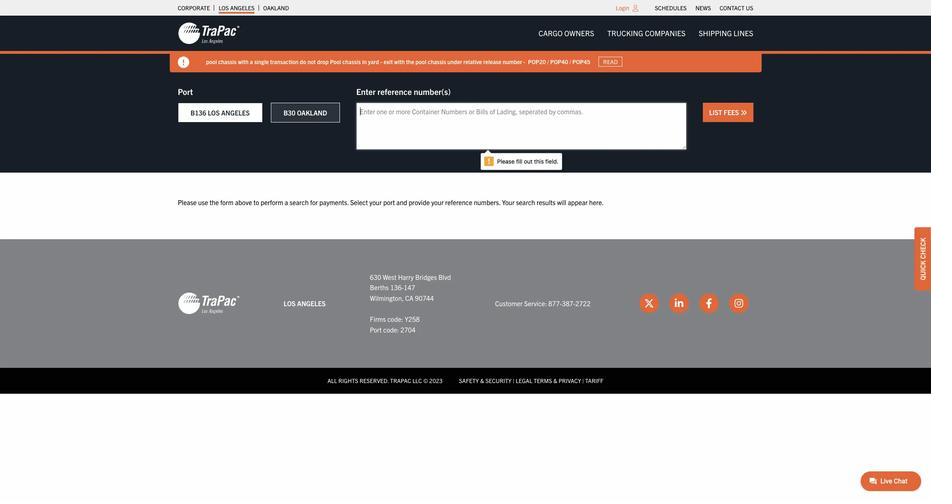 Task type: describe. For each thing, give the bounding box(es) containing it.
0 vertical spatial a
[[250, 58, 253, 65]]

safety
[[459, 377, 479, 385]]

contact us link
[[720, 2, 754, 14]]

y258
[[405, 315, 420, 323]]

companies
[[645, 28, 686, 38]]

1 with from the left
[[238, 58, 248, 65]]

us
[[746, 4, 754, 12]]

and
[[397, 198, 407, 207]]

1 vertical spatial angeles
[[221, 109, 250, 117]]

list fees button
[[704, 103, 754, 122]]

los inside footer
[[284, 299, 296, 308]]

west
[[383, 273, 397, 281]]

above
[[235, 198, 252, 207]]

firms code:  y258 port code:  2704
[[370, 315, 420, 334]]

630
[[370, 273, 382, 281]]

here.
[[590, 198, 604, 207]]

banner containing cargo owners
[[0, 16, 932, 72]]

numbers.
[[474, 198, 501, 207]]

1 vertical spatial los
[[208, 109, 220, 117]]

2 los angeles image from the top
[[178, 292, 240, 315]]

2 pool from the left
[[416, 58, 426, 65]]

corporate link
[[178, 2, 210, 14]]

check
[[919, 238, 928, 259]]

2 & from the left
[[554, 377, 558, 385]]

los angeles link
[[219, 2, 255, 14]]

corporate
[[178, 4, 210, 12]]

2 - from the left
[[524, 58, 526, 65]]

fees
[[724, 108, 740, 116]]

2 / from the left
[[570, 58, 571, 65]]

menu bar inside banner
[[532, 25, 760, 42]]

trapac
[[390, 377, 411, 385]]

tariff link
[[586, 377, 604, 385]]

trucking companies
[[608, 28, 686, 38]]

pop45
[[573, 58, 591, 65]]

appear
[[568, 198, 588, 207]]

quick
[[919, 261, 928, 280]]

cargo owners link
[[532, 25, 601, 42]]

b136
[[191, 109, 206, 117]]

release
[[483, 58, 502, 65]]

2 your from the left
[[432, 198, 444, 207]]

read link
[[599, 57, 623, 67]]

payments.
[[320, 198, 349, 207]]

630 west harry bridges blvd berths 136-147 wilmington, ca 90744
[[370, 273, 451, 302]]

pop20
[[528, 58, 546, 65]]

safety & security | legal terms & privacy | tariff
[[459, 377, 604, 385]]

1 pool from the left
[[206, 58, 217, 65]]

schedules
[[655, 4, 687, 12]]

drop
[[317, 58, 329, 65]]

login link
[[616, 4, 630, 12]]

perform
[[261, 198, 283, 207]]

trucking
[[608, 28, 644, 38]]

customer service: 877-387-2722
[[495, 299, 591, 308]]

2722
[[576, 299, 591, 308]]

read
[[603, 58, 618, 65]]

llc
[[413, 377, 422, 385]]

2 chassis from the left
[[342, 58, 361, 65]]

customer
[[495, 299, 523, 308]]

wilmington,
[[370, 294, 404, 302]]

please use the form above to perform a search for payments. select your port and provide your reference numbers. your search results will appear here.
[[178, 198, 604, 207]]

do
[[300, 58, 306, 65]]

berths
[[370, 284, 389, 292]]

b30
[[284, 109, 296, 117]]

firms
[[370, 315, 386, 323]]

transaction
[[270, 58, 298, 65]]

privacy
[[559, 377, 582, 385]]

results
[[537, 198, 556, 207]]

0 horizontal spatial the
[[210, 198, 219, 207]]

1 chassis from the left
[[218, 58, 236, 65]]

1 vertical spatial code:
[[383, 326, 399, 334]]

yard
[[368, 58, 379, 65]]

los angeles image inside banner
[[178, 22, 240, 45]]

1 your from the left
[[370, 198, 382, 207]]

single
[[254, 58, 269, 65]]

shipping
[[699, 28, 732, 38]]

security
[[486, 377, 512, 385]]

shipping lines
[[699, 28, 754, 38]]

3 chassis from the left
[[428, 58, 446, 65]]

reserved.
[[360, 377, 389, 385]]

for
[[310, 198, 318, 207]]

1 search from the left
[[290, 198, 309, 207]]



Task type: locate. For each thing, give the bounding box(es) containing it.
safety & security link
[[459, 377, 512, 385]]

0 horizontal spatial los angeles
[[219, 4, 255, 12]]

0 horizontal spatial oakland
[[263, 4, 289, 12]]

oakland right los angeles link
[[263, 4, 289, 12]]

|
[[513, 377, 515, 385], [583, 377, 584, 385]]

0 vertical spatial menu bar
[[651, 2, 758, 14]]

banner
[[0, 16, 932, 72]]

footer
[[0, 239, 932, 394]]

a
[[250, 58, 253, 65], [285, 198, 288, 207]]

code: up 2704
[[388, 315, 403, 323]]

1 horizontal spatial a
[[285, 198, 288, 207]]

pop40
[[550, 58, 568, 65]]

0 horizontal spatial reference
[[378, 86, 412, 97]]

the
[[406, 58, 414, 65], [210, 198, 219, 207]]

shipping lines link
[[693, 25, 760, 42]]

under
[[448, 58, 462, 65]]

chassis left in
[[342, 58, 361, 65]]

1 vertical spatial a
[[285, 198, 288, 207]]

number(s)
[[414, 86, 451, 97]]

0 horizontal spatial |
[[513, 377, 515, 385]]

- right number
[[524, 58, 526, 65]]

0 horizontal spatial with
[[238, 58, 248, 65]]

los angeles image
[[178, 22, 240, 45], [178, 292, 240, 315]]

please
[[178, 198, 197, 207]]

1 horizontal spatial pool
[[416, 58, 426, 65]]

cargo owners
[[539, 28, 595, 38]]

0 vertical spatial code:
[[388, 315, 403, 323]]

1 vertical spatial los angeles
[[284, 299, 326, 308]]

in
[[362, 58, 367, 65]]

0 horizontal spatial a
[[250, 58, 253, 65]]

1 vertical spatial oakland
[[297, 109, 327, 117]]

| left legal
[[513, 377, 515, 385]]

chassis left single
[[218, 58, 236, 65]]

contact
[[720, 4, 745, 12]]

port inside firms code:  y258 port code:  2704
[[370, 326, 382, 334]]

schedules link
[[655, 2, 687, 14]]

search left for
[[290, 198, 309, 207]]

the right exit
[[406, 58, 414, 65]]

2 vertical spatial los
[[284, 299, 296, 308]]

port up b136
[[178, 86, 193, 97]]

your
[[370, 198, 382, 207], [432, 198, 444, 207]]

2 vertical spatial angeles
[[297, 299, 326, 308]]

& right safety
[[481, 377, 484, 385]]

menu bar down the light icon
[[532, 25, 760, 42]]

to
[[254, 198, 259, 207]]

menu bar up shipping
[[651, 2, 758, 14]]

0 vertical spatial oakland
[[263, 4, 289, 12]]

bridges
[[416, 273, 437, 281]]

1 horizontal spatial reference
[[445, 198, 473, 207]]

chassis
[[218, 58, 236, 65], [342, 58, 361, 65], [428, 58, 446, 65]]

0 vertical spatial los angeles
[[219, 4, 255, 12]]

1 horizontal spatial oakland
[[297, 109, 327, 117]]

solid image
[[178, 57, 189, 68], [741, 109, 748, 116]]

Enter reference number(s) text field
[[357, 103, 687, 150]]

with left single
[[238, 58, 248, 65]]

1 horizontal spatial port
[[370, 326, 382, 334]]

port
[[384, 198, 395, 207]]

2 horizontal spatial chassis
[[428, 58, 446, 65]]

will
[[557, 198, 567, 207]]

0 horizontal spatial your
[[370, 198, 382, 207]]

0 horizontal spatial solid image
[[178, 57, 189, 68]]

- left exit
[[380, 58, 382, 65]]

lines
[[734, 28, 754, 38]]

/
[[547, 58, 549, 65], [570, 58, 571, 65]]

1 horizontal spatial /
[[570, 58, 571, 65]]

code:
[[388, 315, 403, 323], [383, 326, 399, 334]]

b136 los angeles
[[191, 109, 250, 117]]

0 horizontal spatial /
[[547, 58, 549, 65]]

1 horizontal spatial -
[[524, 58, 526, 65]]

©
[[424, 377, 428, 385]]

1 / from the left
[[547, 58, 549, 65]]

footer containing 630 west harry bridges blvd
[[0, 239, 932, 394]]

all rights reserved. trapac llc © 2023
[[328, 377, 443, 385]]

2 | from the left
[[583, 377, 584, 385]]

oakland
[[263, 4, 289, 12], [297, 109, 327, 117]]

2 search from the left
[[516, 198, 535, 207]]

pool
[[330, 58, 341, 65]]

login
[[616, 4, 630, 12]]

0 vertical spatial port
[[178, 86, 193, 97]]

light image
[[633, 5, 639, 12]]

your right provide
[[432, 198, 444, 207]]

0 horizontal spatial -
[[380, 58, 382, 65]]

2704
[[401, 326, 416, 334]]

1 & from the left
[[481, 377, 484, 385]]

0 vertical spatial the
[[406, 58, 414, 65]]

90744
[[415, 294, 434, 302]]

1 horizontal spatial los angeles
[[284, 299, 326, 308]]

ca
[[405, 294, 414, 302]]

quick check
[[919, 238, 928, 280]]

1 horizontal spatial |
[[583, 377, 584, 385]]

terms
[[534, 377, 552, 385]]

chassis left under on the left top of the page
[[428, 58, 446, 65]]

enter reference number(s)
[[357, 86, 451, 97]]

1 vertical spatial port
[[370, 326, 382, 334]]

b30 oakland
[[284, 109, 327, 117]]

code: down the firms
[[383, 326, 399, 334]]

news link
[[696, 2, 712, 14]]

/ left pop40
[[547, 58, 549, 65]]

blvd
[[439, 273, 451, 281]]

form
[[220, 198, 234, 207]]

number
[[503, 58, 522, 65]]

1 - from the left
[[380, 58, 382, 65]]

1 horizontal spatial with
[[394, 58, 405, 65]]

1 vertical spatial menu bar
[[532, 25, 760, 42]]

menu bar containing cargo owners
[[532, 25, 760, 42]]

legal terms & privacy link
[[516, 377, 582, 385]]

0 horizontal spatial chassis
[[218, 58, 236, 65]]

your left port
[[370, 198, 382, 207]]

147
[[404, 284, 415, 292]]

1 horizontal spatial chassis
[[342, 58, 361, 65]]

legal
[[516, 377, 533, 385]]

1 horizontal spatial your
[[432, 198, 444, 207]]

1 horizontal spatial &
[[554, 377, 558, 385]]

port down the firms
[[370, 326, 382, 334]]

& right terms
[[554, 377, 558, 385]]

&
[[481, 377, 484, 385], [554, 377, 558, 385]]

enter
[[357, 86, 376, 97]]

1 vertical spatial los angeles image
[[178, 292, 240, 315]]

/ left pop45
[[570, 58, 571, 65]]

2 with from the left
[[394, 58, 405, 65]]

news
[[696, 4, 712, 12]]

quick check link
[[915, 227, 932, 291]]

1 horizontal spatial the
[[406, 58, 414, 65]]

0 horizontal spatial &
[[481, 377, 484, 385]]

0 vertical spatial solid image
[[178, 57, 189, 68]]

1 vertical spatial solid image
[[741, 109, 748, 116]]

1 | from the left
[[513, 377, 515, 385]]

search right the your
[[516, 198, 535, 207]]

select
[[350, 198, 368, 207]]

877-
[[549, 299, 562, 308]]

1 vertical spatial the
[[210, 198, 219, 207]]

0 vertical spatial los
[[219, 4, 229, 12]]

rights
[[339, 377, 359, 385]]

the right use
[[210, 198, 219, 207]]

solid image inside banner
[[178, 57, 189, 68]]

your
[[502, 198, 515, 207]]

1 horizontal spatial search
[[516, 198, 535, 207]]

angeles inside footer
[[297, 299, 326, 308]]

reference left the numbers.
[[445, 198, 473, 207]]

0 vertical spatial reference
[[378, 86, 412, 97]]

0 vertical spatial los angeles image
[[178, 22, 240, 45]]

tariff
[[586, 377, 604, 385]]

2023
[[430, 377, 443, 385]]

0 horizontal spatial pool
[[206, 58, 217, 65]]

0 horizontal spatial search
[[290, 198, 309, 207]]

reference right enter
[[378, 86, 412, 97]]

exit
[[384, 58, 393, 65]]

list fees
[[710, 108, 741, 116]]

cargo
[[539, 28, 563, 38]]

with
[[238, 58, 248, 65], [394, 58, 405, 65]]

with right exit
[[394, 58, 405, 65]]

los angeles
[[219, 4, 255, 12], [284, 299, 326, 308]]

oakland right b30
[[297, 109, 327, 117]]

a left single
[[250, 58, 253, 65]]

menu bar containing schedules
[[651, 2, 758, 14]]

387-
[[562, 299, 576, 308]]

1 los angeles image from the top
[[178, 22, 240, 45]]

1 horizontal spatial solid image
[[741, 109, 748, 116]]

solid image inside 'list fees' button
[[741, 109, 748, 116]]

1 vertical spatial reference
[[445, 198, 473, 207]]

use
[[198, 198, 208, 207]]

136-
[[391, 284, 404, 292]]

service:
[[524, 299, 547, 308]]

menu bar
[[651, 2, 758, 14], [532, 25, 760, 42]]

the inside banner
[[406, 58, 414, 65]]

0 vertical spatial angeles
[[230, 4, 255, 12]]

owners
[[565, 28, 595, 38]]

0 horizontal spatial port
[[178, 86, 193, 97]]

contact us
[[720, 4, 754, 12]]

not
[[307, 58, 316, 65]]

angeles
[[230, 4, 255, 12], [221, 109, 250, 117], [297, 299, 326, 308]]

| left tariff
[[583, 377, 584, 385]]

oakland link
[[263, 2, 289, 14]]

a right "perform"
[[285, 198, 288, 207]]



Task type: vqa. For each thing, say whether or not it's contained in the screenshot.
Import
no



